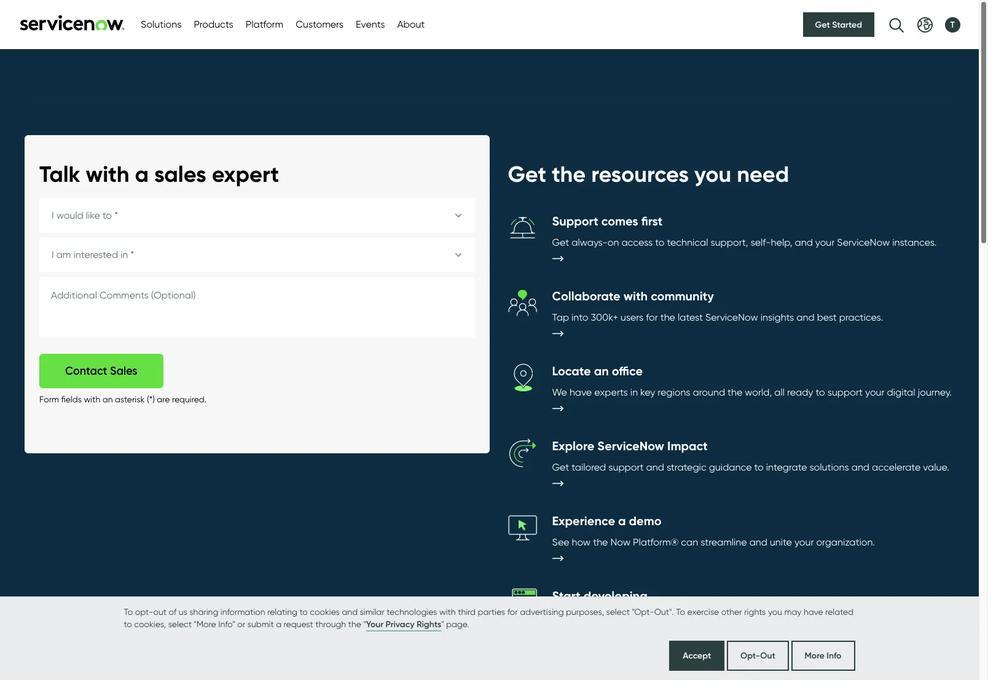 Task type: locate. For each thing, give the bounding box(es) containing it.
servicenow right latest
[[706, 312, 759, 323]]

other
[[722, 607, 743, 617]]

with up "page."
[[440, 607, 456, 617]]

the inside to opt-out of us sharing information relating to cookies and similar technologies with third parties for advertising purposes, select "opt-out".  to exercise other rights you may have related to cookies, select "more info" or submit a request through the "
[[349, 620, 362, 629]]

with left free
[[817, 612, 836, 623]]

opt-out
[[741, 651, 776, 662]]

out
[[761, 651, 776, 662]]

now left may
[[754, 612, 774, 623]]

None text field
[[39, 277, 475, 338]]

how
[[572, 537, 591, 548]]

have right "we"
[[570, 387, 592, 398]]

1 horizontal spatial on
[[723, 612, 735, 623]]

about button
[[398, 17, 425, 32]]

0 horizontal spatial have
[[570, 387, 592, 398]]

an up 'experts'
[[595, 363, 609, 379]]

and left similar
[[342, 607, 358, 617]]

experience up how
[[553, 513, 616, 529]]

tailored
[[572, 462, 607, 473]]

1 horizontal spatial "
[[442, 620, 444, 629]]

a down the relating on the bottom left
[[276, 620, 282, 629]]

0 vertical spatial select
[[607, 607, 630, 617]]

digital
[[888, 387, 916, 398]]

get started
[[816, 19, 863, 30]]

platform right 'products'
[[246, 18, 284, 30]]

for
[[647, 312, 658, 323], [508, 607, 518, 617]]

and right help,
[[796, 237, 814, 248]]

get for get always-on access to technical support, self-help, and your servicenow instances.
[[553, 237, 570, 248]]

now down experience a demo on the bottom of page
[[611, 537, 631, 548]]

an left asterisk
[[103, 395, 113, 405]]

1 horizontal spatial platform
[[777, 612, 815, 623]]

the
[[552, 161, 586, 188], [661, 312, 676, 323], [728, 387, 743, 398], [594, 537, 609, 548], [737, 612, 752, 623], [349, 620, 362, 629]]

get
[[816, 19, 831, 30], [508, 161, 547, 188], [553, 237, 570, 248], [553, 462, 570, 473]]

your right unite
[[795, 537, 815, 548]]

2 to from the left
[[677, 607, 686, 617]]

select
[[607, 607, 630, 617], [168, 620, 192, 629]]

1 " from the left
[[364, 620, 366, 629]]

have inside to opt-out of us sharing information relating to cookies and similar technologies with third parties for advertising purposes, select "opt-out".  to exercise other rights you may have related to cookies, select "more info" or submit a request through the "
[[804, 607, 824, 617]]

opt-
[[135, 607, 153, 617]]

0 horizontal spatial to
[[124, 607, 133, 617]]

your privacy rights " page.
[[366, 619, 470, 630]]

get the resources you need
[[508, 161, 790, 188]]

you left need
[[695, 161, 732, 188]]

exercise
[[688, 607, 720, 617]]

explore servicenow impact
[[553, 438, 708, 454]]

" down similar
[[364, 620, 366, 629]]

form fields with an asterisk (*) are required.
[[39, 395, 207, 405]]

the left the world,
[[728, 387, 743, 398]]

1 vertical spatial your
[[866, 387, 885, 398]]

for right parties
[[508, 607, 518, 617]]

office
[[612, 363, 643, 379]]

your
[[816, 237, 835, 248], [866, 387, 885, 398], [795, 537, 815, 548]]

technical
[[668, 237, 709, 248]]

get for get tailored support and strategic guidance to integrate solutions and accelerate value.
[[553, 462, 570, 473]]

on down support comes first
[[608, 237, 620, 248]]

0 horizontal spatial you
[[695, 161, 732, 188]]

0 vertical spatial now
[[611, 537, 631, 548]]

impact
[[668, 438, 708, 454]]

you inside to opt-out of us sharing information relating to cookies and similar technologies with third parties for advertising purposes, select "opt-out".  to exercise other rights you may have related to cookies, select "more info" or submit a request through the "
[[769, 607, 783, 617]]

1 horizontal spatial to
[[677, 607, 686, 617]]

get for get started
[[816, 19, 831, 30]]

0 vertical spatial have
[[570, 387, 592, 398]]

2 experience from the top
[[553, 612, 602, 623]]

your privacy rights link
[[366, 619, 442, 632]]

0 horizontal spatial your
[[795, 537, 815, 548]]

like
[[645, 612, 659, 623]]

servicenow
[[838, 237, 891, 248], [706, 312, 759, 323], [598, 438, 665, 454]]

for right users
[[647, 312, 658, 323]]

2 vertical spatial your
[[795, 537, 815, 548]]

platform
[[246, 18, 284, 30], [777, 612, 815, 623]]

get for get the resources you need
[[508, 161, 547, 188]]

1 vertical spatial select
[[168, 620, 192, 629]]

2 " from the left
[[442, 620, 444, 629]]

to right "out"." on the right
[[677, 607, 686, 617]]

1 horizontal spatial your
[[816, 237, 835, 248]]

to left opt-
[[124, 607, 133, 617]]

info"
[[218, 620, 235, 629]]

1 vertical spatial for
[[508, 607, 518, 617]]

information
[[221, 607, 265, 617]]

1 experience from the top
[[553, 513, 616, 529]]

build
[[673, 612, 695, 623]]

0 vertical spatial an
[[595, 363, 609, 379]]

0 horizontal spatial servicenow
[[598, 438, 665, 454]]

sales
[[110, 365, 138, 378]]

0 horizontal spatial an
[[103, 395, 113, 405]]

1 horizontal spatial support
[[828, 387, 864, 398]]

1 to from the left
[[124, 607, 133, 617]]

into
[[572, 312, 589, 323]]

1 horizontal spatial select
[[607, 607, 630, 617]]

with inside succeed with our partners link
[[605, 663, 629, 679]]

demo
[[630, 513, 662, 529]]

locate
[[553, 363, 591, 379]]

platform button
[[246, 17, 284, 32]]

1 horizontal spatial now
[[754, 612, 774, 623]]

experience
[[553, 513, 616, 529], [553, 612, 602, 623]]

select down developing
[[607, 607, 630, 617]]

the right apps
[[737, 612, 752, 623]]

1 vertical spatial experience
[[553, 612, 602, 623]]

servicenow left instances. at the top of page
[[838, 237, 891, 248]]

we
[[553, 387, 568, 398]]

and inside to opt-out of us sharing information relating to cookies and similar technologies with third parties for advertising purposes, select "opt-out".  to exercise other rights you may have related to cookies, select "more info" or submit a request through the "
[[342, 607, 358, 617]]

1 horizontal spatial have
[[804, 607, 824, 617]]

2 vertical spatial servicenow
[[598, 438, 665, 454]]

1 horizontal spatial servicenow
[[706, 312, 759, 323]]

collaborate
[[553, 288, 621, 304]]

an
[[595, 363, 609, 379], [103, 395, 113, 405]]

0 vertical spatial support
[[828, 387, 864, 398]]

on right apps
[[723, 612, 735, 623]]

privacy
[[386, 619, 415, 630]]

0 vertical spatial experience
[[553, 513, 616, 529]]

advertising
[[520, 607, 564, 617]]

customers
[[296, 18, 344, 30]]

experience down the start on the bottom
[[553, 612, 602, 623]]

and
[[796, 237, 814, 248], [797, 312, 815, 323], [647, 462, 665, 473], [852, 462, 870, 473], [750, 537, 768, 548], [342, 607, 358, 617]]

first
[[642, 213, 663, 229]]

comes
[[602, 213, 639, 229]]

1 vertical spatial an
[[103, 395, 113, 405]]

1 vertical spatial servicenow
[[706, 312, 759, 323]]

0 vertical spatial on
[[608, 237, 620, 248]]

1 vertical spatial have
[[804, 607, 824, 617]]

with left "our"
[[605, 663, 629, 679]]

through
[[316, 620, 346, 629]]

your
[[366, 619, 384, 630]]

platform right the rights on the bottom right of page
[[777, 612, 815, 623]]

integrate
[[767, 462, 808, 473]]

1 vertical spatial you
[[769, 607, 783, 617]]

2 horizontal spatial servicenow
[[838, 237, 891, 248]]

your right help,
[[816, 237, 835, 248]]

1 horizontal spatial for
[[647, 312, 658, 323]]

around
[[693, 387, 726, 398]]

may
[[785, 607, 802, 617]]

the left your
[[349, 620, 362, 629]]

experts
[[595, 387, 628, 398]]

1 horizontal spatial you
[[769, 607, 783, 617]]

solutions
[[810, 462, 850, 473]]

about
[[398, 18, 425, 30]]

you left may
[[769, 607, 783, 617]]

select down us
[[168, 620, 192, 629]]

" left "page."
[[442, 620, 444, 629]]

partners
[[654, 663, 703, 679]]

0 vertical spatial you
[[695, 161, 732, 188]]

relating
[[268, 607, 298, 617]]

support right ready
[[828, 387, 864, 398]]

0 vertical spatial platform
[[246, 18, 284, 30]]

to left cookies,
[[124, 620, 132, 629]]

0 horizontal spatial "
[[364, 620, 366, 629]]

succeed with our partners link
[[508, 663, 955, 681]]

and right the solutions
[[852, 462, 870, 473]]

get tailored support and strategic guidance to integrate solutions and accelerate value.
[[553, 462, 950, 473]]

on
[[608, 237, 620, 248], [723, 612, 735, 623]]

your left digital in the bottom of the page
[[866, 387, 885, 398]]

support down the explore servicenow impact
[[609, 462, 644, 473]]

" inside to opt-out of us sharing information relating to cookies and similar technologies with third parties for advertising purposes, select "opt-out".  to exercise other rights you may have related to cookies, select "more info" or submit a request through the "
[[364, 620, 366, 629]]

0 vertical spatial for
[[647, 312, 658, 323]]

have right may
[[804, 607, 824, 617]]

0 horizontal spatial for
[[508, 607, 518, 617]]

start
[[553, 588, 581, 604]]

we have experts in key regions around the world, all ready to support your digital journey.
[[553, 387, 953, 398]]

value.
[[924, 462, 950, 473]]

guidance
[[710, 462, 752, 473]]

related
[[826, 607, 854, 617]]

cookies,
[[134, 620, 166, 629]]

to right like
[[661, 612, 671, 623]]

to opt-out of us sharing information relating to cookies and similar technologies with third parties for advertising purposes, select "opt-out".  to exercise other rights you may have related to cookies, select "more info" or submit a request through the "
[[124, 607, 854, 629]]

and left "strategic"
[[647, 462, 665, 473]]

accept
[[683, 651, 712, 662]]

1 vertical spatial support
[[609, 462, 644, 473]]

servicenow up tailored
[[598, 438, 665, 454]]



Task type: vqa. For each thing, say whether or not it's contained in the screenshot.
(*)
yes



Task type: describe. For each thing, give the bounding box(es) containing it.
form
[[39, 395, 59, 405]]

support comes first
[[553, 213, 663, 229]]

tap into 300k+ users for the latest servicenow insights and best practices.
[[553, 312, 884, 323]]

are
[[157, 395, 170, 405]]

purposes,
[[566, 607, 605, 617]]

info
[[827, 651, 842, 662]]

get always-on access to technical support, self-help, and your servicenow instances.
[[553, 237, 938, 248]]

contact sales button
[[39, 354, 163, 389]]

support
[[553, 213, 599, 229]]

with right talk on the top left of the page
[[86, 161, 129, 188]]

0 vertical spatial your
[[816, 237, 835, 248]]

opt-
[[741, 651, 761, 662]]

rights
[[745, 607, 767, 617]]

to right ready
[[816, 387, 826, 398]]

experience what it's like to build apps on the now platform with a free account.
[[553, 612, 907, 623]]

latest
[[678, 312, 704, 323]]

0 horizontal spatial now
[[611, 537, 631, 548]]

the right how
[[594, 537, 609, 548]]

a left sales
[[135, 161, 149, 188]]

or
[[238, 620, 245, 629]]

what
[[605, 612, 628, 623]]

see how the now platform® can streamline and unite your organization.
[[553, 537, 876, 548]]

for inside to opt-out of us sharing information relating to cookies and similar technologies with third parties for advertising purposes, select "opt-out".  to exercise other rights you may have related to cookies, select "more info" or submit a request through the "
[[508, 607, 518, 617]]

community
[[651, 288, 715, 304]]

out".
[[655, 607, 675, 617]]

expert
[[212, 161, 279, 188]]

succeed with our partners
[[553, 663, 703, 679]]

out
[[153, 607, 167, 617]]

explore
[[553, 438, 595, 454]]

the left latest
[[661, 312, 676, 323]]

1 vertical spatial on
[[723, 612, 735, 623]]

third
[[458, 607, 476, 617]]

developing
[[584, 588, 648, 604]]

always-
[[572, 237, 608, 248]]

technologies
[[387, 607, 438, 617]]

experience for experience what it's like to build apps on the now platform with a free account.
[[553, 612, 602, 623]]

with inside to opt-out of us sharing information relating to cookies and similar technologies with third parties for advertising purposes, select "opt-out".  to exercise other rights you may have related to cookies, select "more info" or submit a request through the "
[[440, 607, 456, 617]]

contact
[[65, 365, 107, 378]]

more
[[805, 651, 825, 662]]

300k+
[[591, 312, 619, 323]]

insights
[[761, 312, 795, 323]]

rights
[[417, 619, 442, 630]]

resources
[[592, 161, 689, 188]]

free
[[847, 612, 865, 623]]

request
[[284, 620, 313, 629]]

1 vertical spatial platform
[[777, 612, 815, 623]]

the up support
[[552, 161, 586, 188]]

instances.
[[893, 237, 938, 248]]

asterisk
[[115, 395, 145, 405]]

0 horizontal spatial select
[[168, 620, 192, 629]]

events
[[356, 18, 385, 30]]

with up users
[[624, 288, 648, 304]]

can
[[682, 537, 699, 548]]

1 horizontal spatial an
[[595, 363, 609, 379]]

help,
[[772, 237, 793, 248]]

sales
[[154, 161, 206, 188]]

to up request
[[300, 607, 308, 617]]

see
[[553, 537, 570, 548]]

and left unite
[[750, 537, 768, 548]]

apps
[[698, 612, 721, 623]]

solutions
[[141, 18, 182, 30]]

started
[[833, 19, 863, 30]]

0 horizontal spatial on
[[608, 237, 620, 248]]

support,
[[711, 237, 749, 248]]

1 vertical spatial now
[[754, 612, 774, 623]]

collaborate with community
[[553, 288, 715, 304]]

more info button
[[792, 641, 856, 672]]

journey.
[[919, 387, 953, 398]]

and left best
[[797, 312, 815, 323]]

0 horizontal spatial platform
[[246, 18, 284, 30]]

unite
[[771, 537, 793, 548]]

sharing
[[190, 607, 219, 617]]

0 vertical spatial servicenow
[[838, 237, 891, 248]]

to right access
[[656, 237, 665, 248]]

to left integrate
[[755, 462, 764, 473]]

platform®
[[633, 537, 679, 548]]

"more
[[194, 620, 216, 629]]

a inside to opt-out of us sharing information relating to cookies and similar technologies with third parties for advertising purposes, select "opt-out".  to exercise other rights you may have related to cookies, select "more info" or submit a request through the "
[[276, 620, 282, 629]]

contact sales
[[65, 365, 138, 378]]

a left free
[[838, 612, 845, 623]]

2 horizontal spatial your
[[866, 387, 885, 398]]

organization.
[[817, 537, 876, 548]]

with right fields
[[84, 395, 100, 405]]

us
[[179, 607, 187, 617]]

" inside your privacy rights " page.
[[442, 620, 444, 629]]

access
[[622, 237, 653, 248]]

accelerate
[[873, 462, 921, 473]]

fields
[[61, 395, 82, 405]]

opt-out button
[[728, 641, 790, 672]]

all
[[775, 387, 785, 398]]

users
[[621, 312, 644, 323]]

need
[[738, 161, 790, 188]]

self-
[[751, 237, 772, 248]]

tap
[[553, 312, 570, 323]]

0 horizontal spatial support
[[609, 462, 644, 473]]

submit
[[248, 620, 274, 629]]

locate an office
[[553, 363, 643, 379]]

page.
[[446, 620, 470, 629]]

a left demo
[[619, 513, 626, 529]]

practices.
[[840, 312, 884, 323]]

products
[[194, 18, 234, 30]]

servicenow image
[[18, 14, 126, 30]]

similar
[[360, 607, 385, 617]]

experience for experience a demo
[[553, 513, 616, 529]]

succeed
[[553, 663, 602, 679]]

"opt-
[[632, 607, 655, 617]]

experience a demo
[[553, 513, 662, 529]]

parties
[[478, 607, 506, 617]]



